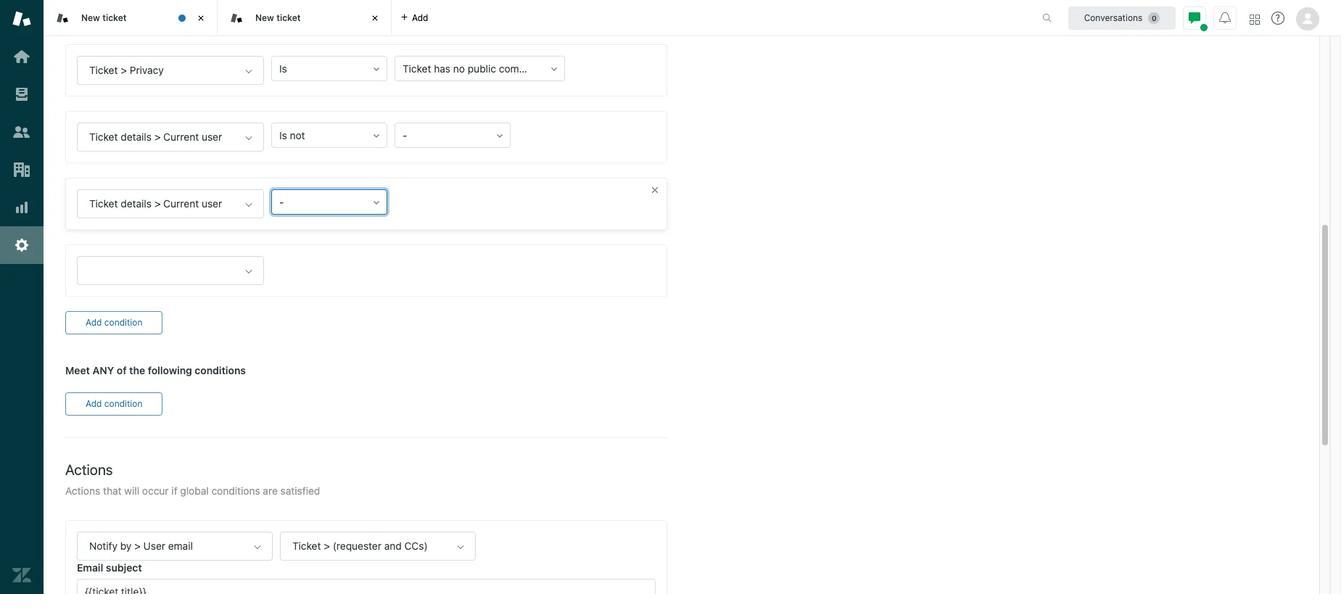 Task type: locate. For each thing, give the bounding box(es) containing it.
new
[[81, 12, 100, 23], [255, 12, 274, 23]]

1 new ticket from the left
[[81, 12, 127, 23]]

0 horizontal spatial ticket
[[102, 12, 127, 23]]

zendesk products image
[[1250, 14, 1261, 24]]

1 new from the left
[[81, 12, 100, 23]]

1 new ticket tab from the left
[[44, 0, 218, 36]]

1 horizontal spatial new ticket
[[255, 12, 301, 23]]

close image
[[194, 11, 208, 25], [368, 11, 382, 25]]

views image
[[12, 85, 31, 104]]

zendesk support image
[[12, 9, 31, 28]]

1 horizontal spatial close image
[[368, 11, 382, 25]]

get started image
[[12, 47, 31, 66]]

notifications image
[[1220, 12, 1232, 24]]

button displays agent's chat status as online. image
[[1189, 12, 1201, 24]]

0 horizontal spatial close image
[[194, 11, 208, 25]]

new ticket tab
[[44, 0, 218, 36], [218, 0, 392, 36]]

ticket
[[102, 12, 127, 23], [277, 12, 301, 23]]

2 close image from the left
[[368, 11, 382, 25]]

1 close image from the left
[[194, 11, 208, 25]]

conversations button
[[1069, 6, 1176, 29]]

new ticket
[[81, 12, 127, 23], [255, 12, 301, 23]]

1 horizontal spatial new
[[255, 12, 274, 23]]

2 new from the left
[[255, 12, 274, 23]]

0 horizontal spatial new ticket
[[81, 12, 127, 23]]

add
[[412, 12, 429, 23]]

conversations
[[1085, 12, 1143, 23]]

new for 2nd new ticket tab from right
[[81, 12, 100, 23]]

0 horizontal spatial new
[[81, 12, 100, 23]]

1 horizontal spatial ticket
[[277, 12, 301, 23]]



Task type: describe. For each thing, give the bounding box(es) containing it.
tabs tab list
[[44, 0, 1028, 36]]

2 ticket from the left
[[277, 12, 301, 23]]

main element
[[0, 0, 44, 594]]

organizations image
[[12, 160, 31, 179]]

get help image
[[1272, 12, 1285, 25]]

1 ticket from the left
[[102, 12, 127, 23]]

2 new ticket from the left
[[255, 12, 301, 23]]

reporting image
[[12, 198, 31, 217]]

customers image
[[12, 123, 31, 142]]

zendesk image
[[12, 566, 31, 585]]

new for second new ticket tab from the left
[[255, 12, 274, 23]]

admin image
[[12, 236, 31, 255]]

add button
[[392, 0, 437, 36]]

2 new ticket tab from the left
[[218, 0, 392, 36]]



